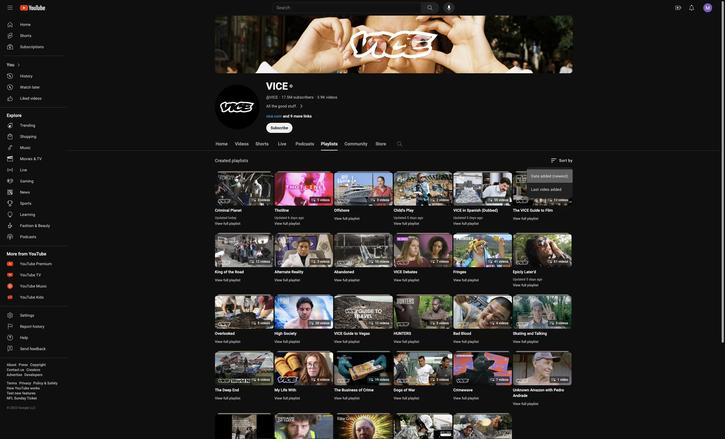 Task type: locate. For each thing, give the bounding box(es) containing it.
‧ left the 17.5m
[[279, 95, 280, 99]]

0 vertical spatial 7 videos link
[[394, 234, 452, 268]]

5 videos
[[317, 198, 330, 202], [258, 321, 270, 325], [437, 321, 449, 325]]

view inside updated today view full playlist
[[215, 222, 223, 226]]

4 videos link
[[454, 296, 512, 329]]

developers
[[24, 373, 43, 377]]

0 vertical spatial home
[[20, 22, 31, 27]]

list box containing date added (newest)
[[527, 167, 573, 198]]

view full playlist for my life with
[[275, 396, 300, 401]]

view full playlist down the blood
[[454, 340, 479, 344]]

send feedback
[[20, 347, 46, 351]]

3 videos up skating and talking link on the right bottom
[[556, 321, 568, 325]]

7 up crimewave link
[[496, 378, 498, 382]]

full down vice guide to vegas
[[343, 340, 348, 344]]

high society link
[[275, 331, 333, 336]]

history
[[20, 74, 32, 78]]

playlist down unknown amazon with pedro andrade
[[528, 402, 539, 406]]

view full playlist down 'high society'
[[275, 340, 300, 344]]

5 videos link for overlooked
[[215, 296, 274, 329]]

you link
[[3, 59, 60, 71], [3, 59, 60, 71]]

full down offshore
[[343, 217, 348, 221]]

7 videos link up crimewave link
[[454, 352, 512, 386]]

the
[[272, 104, 277, 108], [228, 270, 234, 274]]

youtube music link
[[3, 281, 60, 292], [3, 281, 60, 292]]

youtube tv link
[[3, 270, 60, 281], [3, 270, 60, 281]]

2 horizontal spatial of
[[404, 388, 408, 392]]

playlist down the debates
[[408, 278, 419, 282]]

3 up alternate reality link
[[317, 260, 319, 264]]

1 horizontal spatial to
[[541, 208, 545, 213]]

1 vertical spatial and
[[527, 331, 534, 336]]

view for the vice guide to film
[[513, 217, 521, 221]]

view full playlist link down vice guide to vegas
[[334, 340, 360, 344]]

view full playlist link for crimewave
[[454, 396, 479, 401]]

terms link
[[7, 381, 17, 386]]

group containing sort by
[[527, 157, 573, 201]]

playlist down reality on the left
[[289, 278, 300, 282]]

0 vertical spatial 12 videos
[[554, 198, 568, 202]]

the left business
[[334, 388, 341, 392]]

2 vertical spatial 12
[[375, 321, 379, 325]]

videos up the deep end link at the bottom
[[260, 378, 270, 382]]

updated today view full playlist
[[215, 216, 240, 226]]

41
[[494, 260, 498, 264]]

vice for vice
[[266, 81, 288, 92]]

view full playlist link for alternate reality
[[275, 278, 300, 282]]

61 videos link
[[513, 234, 572, 268]]

1 vertical spatial 7
[[496, 378, 498, 382]]

0 horizontal spatial 5 videos link
[[215, 296, 274, 329]]

updated 5 days ago view full playlist down in
[[454, 216, 483, 226]]

view full playlist link for dogs of war
[[394, 396, 419, 401]]

0 horizontal spatial 12 videos
[[256, 260, 270, 264]]

last video added link
[[527, 183, 573, 196]]

0 horizontal spatial guide
[[344, 331, 354, 336]]

full down "hunters" at right
[[402, 340, 407, 344]]

king of the road link
[[215, 269, 274, 275]]

overlooked
[[215, 331, 235, 336]]

7 for vice debates
[[437, 260, 439, 264]]

1 vertical spatial 7 videos
[[496, 378, 509, 382]]

full for fringes
[[462, 278, 467, 282]]

full down 'high society'
[[283, 340, 288, 344]]

view full playlist down "skating and talking"
[[513, 340, 539, 344]]

view down vice debates
[[394, 278, 402, 282]]

view full playlist down "hunters" at right
[[394, 340, 419, 344]]

1 vertical spatial guide
[[344, 331, 354, 336]]

1 horizontal spatial video
[[560, 378, 568, 382]]

videos for offshore
[[380, 198, 389, 202]]

1 horizontal spatial 12 videos link
[[334, 296, 393, 329]]

5 videos link for thotline
[[275, 173, 333, 206]]

added down (newest)
[[551, 187, 562, 192]]

0 horizontal spatial the
[[215, 388, 222, 392]]

0 vertical spatial 12 videos link
[[513, 173, 572, 206]]

skating and talking
[[513, 331, 547, 336]]

3 videos for skating and talking
[[556, 321, 568, 325]]

6 videos link for my life with
[[275, 352, 333, 386]]

6 videos for my life with
[[317, 378, 330, 382]]

videos for child's play
[[439, 198, 449, 202]]

2 vertical spatial 12 videos
[[375, 321, 389, 325]]

of left crime
[[359, 388, 362, 392]]

1 horizontal spatial music
[[36, 284, 47, 288]]

end
[[233, 388, 239, 392]]

0 horizontal spatial updated 5 days ago view full playlist
[[394, 216, 423, 226]]

1 vertical spatial the
[[228, 270, 234, 274]]

policy
[[33, 381, 43, 385]]

1 vertical spatial 12
[[256, 260, 260, 264]]

view full playlist for fringes
[[454, 278, 479, 282]]

the
[[513, 208, 520, 213], [215, 388, 222, 392], [334, 388, 341, 392]]

view full playlist for vice guide to vegas
[[334, 340, 360, 344]]

offshore
[[334, 208, 350, 213]]

community
[[345, 141, 368, 147]]

pedro
[[554, 388, 564, 392]]

view full playlist for unknown amazon with pedro andrade
[[513, 402, 539, 406]]

12 videos for vice guide to vegas
[[375, 321, 389, 325]]

1 horizontal spatial shorts
[[256, 141, 269, 147]]

1 vertical spatial added
[[551, 187, 562, 192]]

videos up my life with link
[[320, 378, 330, 382]]

5 videos up overlooked link
[[258, 321, 270, 325]]

3 videos link up skating and talking link on the right bottom
[[513, 296, 572, 329]]

1 horizontal spatial updated 5 days ago view full playlist
[[454, 216, 483, 226]]

view full playlist link for king of the road
[[215, 278, 240, 282]]

0 vertical spatial the
[[272, 104, 277, 108]]

1 horizontal spatial 6 videos
[[317, 378, 330, 382]]

date
[[531, 174, 540, 178]]

3 up the "dogs of war" link
[[437, 378, 439, 382]]

playlist for the deep end
[[229, 396, 240, 401]]

with
[[546, 388, 553, 392]]

videos for criminal planet
[[260, 198, 270, 202]]

6 videos up the deep end link at the bottom
[[258, 378, 270, 382]]

1 horizontal spatial home
[[216, 141, 228, 147]]

5
[[317, 198, 319, 202], [407, 216, 409, 220], [467, 216, 469, 220], [527, 278, 528, 281], [258, 321, 260, 325], [437, 321, 439, 325]]

all the good stuff. link
[[266, 103, 434, 110]]

vice debates
[[394, 270, 418, 274]]

12 videos up king of the road link
[[256, 260, 270, 264]]

high
[[275, 331, 283, 336]]

ago down the thotline link
[[299, 216, 304, 220]]

view full playlist link down alternate reality
[[275, 278, 300, 282]]

updated inside updated 6 days ago view full playlist
[[275, 216, 287, 220]]

& inside the "terms privacy policy & safety how youtube works test new features nfl sunday ticket"
[[44, 381, 46, 385]]

1 vertical spatial 12 videos
[[256, 260, 270, 264]]

new
[[15, 391, 21, 395]]

updated inside updated today view full playlist
[[215, 216, 228, 220]]

0 horizontal spatial live
[[20, 168, 27, 172]]

days inside updated 6 days ago view full playlist
[[291, 216, 298, 220]]

5 up the thotline link
[[317, 198, 319, 202]]

2 6 videos link from the left
[[275, 352, 333, 386]]

1 vertical spatial 7 videos link
[[454, 352, 512, 386]]

view down andrade at the right bottom
[[513, 402, 521, 406]]

1 horizontal spatial the
[[334, 388, 341, 392]]

3 videos link up the "dogs of war" link
[[394, 352, 452, 386]]

alternate
[[275, 270, 291, 274]]

3 for criminal planet
[[258, 198, 260, 202]]

settings link
[[3, 310, 60, 321], [3, 310, 60, 321]]

view full playlist down fringes
[[454, 278, 479, 282]]

view full playlist for bad blood
[[454, 340, 479, 344]]

0 vertical spatial guide
[[530, 208, 540, 213]]

5 videos link
[[275, 173, 333, 206], [215, 296, 274, 329], [394, 296, 452, 329]]

0 horizontal spatial ‧
[[279, 95, 280, 99]]

2 vertical spatial 12 videos link
[[334, 296, 393, 329]]

view down alternate
[[275, 278, 282, 282]]

1 horizontal spatial 7 videos
[[496, 378, 509, 382]]

subscriptions
[[20, 45, 44, 49]]

and inside skating and talking link
[[527, 331, 534, 336]]

videos inside 'link'
[[380, 260, 389, 264]]

1 horizontal spatial 12 videos
[[375, 321, 389, 325]]

© 2023 google llc
[[7, 406, 36, 410]]

2 horizontal spatial 6
[[317, 378, 319, 382]]

videos for hunters
[[439, 321, 449, 325]]

ago down child's play link
[[418, 216, 423, 220]]

days down spanish
[[470, 216, 477, 220]]

view down business
[[334, 396, 342, 401]]

about press copyright contact us creators advertise developers
[[7, 363, 46, 377]]

life
[[281, 388, 287, 392]]

gaming
[[20, 179, 34, 183]]

playlist for vice debates
[[408, 278, 419, 282]]

0 vertical spatial music
[[20, 145, 31, 150]]

list box
[[527, 167, 573, 198]]

1 vertical spatial 12 videos link
[[215, 234, 274, 268]]

view full playlist link for the vice guide to film
[[513, 217, 539, 221]]

playlist for vice guide to vegas
[[349, 340, 360, 344]]

full
[[343, 217, 348, 221], [522, 217, 527, 221], [224, 222, 228, 226], [283, 222, 288, 226], [402, 222, 407, 226], [462, 222, 467, 226], [224, 278, 228, 282], [283, 278, 288, 282], [343, 278, 348, 282], [402, 278, 407, 282], [462, 278, 467, 282], [522, 283, 527, 287], [224, 340, 228, 344], [283, 340, 288, 344], [343, 340, 348, 344], [402, 340, 407, 344], [462, 340, 467, 344], [522, 340, 527, 344], [224, 396, 228, 401], [283, 396, 288, 401], [343, 396, 348, 401], [402, 396, 407, 401], [462, 396, 467, 401], [522, 402, 527, 406]]

3 videos link
[[215, 173, 274, 206], [334, 173, 393, 206], [275, 234, 333, 268], [513, 296, 572, 329], [394, 352, 452, 386]]

full down 'abandoned'
[[343, 278, 348, 282]]

1 vertical spatial video
[[560, 378, 568, 382]]

6 inside updated 6 days ago view full playlist
[[288, 216, 290, 220]]

7 videos link for crimewave
[[454, 352, 512, 386]]

1 horizontal spatial 5 videos link
[[275, 173, 333, 206]]

view full playlist link down business
[[334, 396, 360, 401]]

videos up overlooked link
[[260, 321, 270, 325]]

of for dogs
[[404, 388, 408, 392]]

view down 'the deep end'
[[215, 396, 223, 401]]

youtube down youtube tv
[[20, 284, 35, 288]]

abandoned
[[334, 270, 354, 274]]

later'd
[[525, 270, 536, 274]]

2 6 videos from the left
[[317, 378, 330, 382]]

videos for crimewave
[[499, 378, 509, 382]]

full down andrade at the right bottom
[[522, 402, 527, 406]]

0 horizontal spatial 6
[[258, 378, 260, 382]]

3 videos link for skating and talking
[[513, 296, 572, 329]]

0 vertical spatial 12
[[554, 198, 558, 202]]

1 horizontal spatial 7
[[496, 378, 498, 382]]

full down today at left
[[224, 222, 228, 226]]

0 horizontal spatial and
[[283, 114, 290, 118]]

videos for high society
[[320, 321, 330, 325]]

my
[[275, 388, 280, 392]]

0 horizontal spatial 7 videos link
[[394, 234, 452, 268]]

group
[[527, 157, 573, 201]]

video inside list box
[[540, 187, 550, 192]]

3 videos link up criminal planet link at left top
[[215, 173, 274, 206]]

of right king
[[224, 270, 227, 274]]

vice.com
[[266, 114, 282, 118]]

videos for king of the road
[[260, 260, 270, 264]]

1 horizontal spatial 6
[[288, 216, 290, 220]]

videos right 61
[[559, 260, 568, 264]]

you
[[7, 62, 14, 67]]

0 horizontal spatial music
[[20, 145, 31, 150]]

view full playlist link down 'abandoned'
[[334, 278, 360, 282]]

0 vertical spatial tv
[[37, 157, 42, 161]]

playlist for overlooked
[[229, 340, 240, 344]]

view for fringes
[[454, 278, 461, 282]]

vice.com and 9 more links
[[266, 114, 312, 118]]

days down play on the top right of the page
[[410, 216, 417, 220]]

19
[[375, 378, 379, 382]]

all the good stuff.
[[266, 104, 297, 108]]

& right the movies
[[34, 157, 36, 161]]

view full playlist for abandoned
[[334, 278, 360, 282]]

19 videos link
[[334, 352, 393, 386]]

help
[[20, 336, 28, 340]]

my life with
[[275, 388, 296, 392]]

road
[[235, 270, 244, 274]]

1 horizontal spatial the
[[272, 104, 277, 108]]

3 up the offshore link
[[377, 198, 379, 202]]

how
[[7, 386, 14, 390]]

2 horizontal spatial 12 videos link
[[513, 173, 572, 206]]

view full playlist down the vice guide to film
[[513, 217, 539, 221]]

1 vertical spatial live
[[20, 168, 27, 172]]

videos right 10 on the bottom right of page
[[380, 260, 389, 264]]

0 horizontal spatial of
[[224, 270, 227, 274]]

12 videos up vice guide to vegas link
[[375, 321, 389, 325]]

view full playlist link down child's play
[[394, 222, 419, 226]]

1 horizontal spatial podcasts
[[296, 141, 314, 147]]

41 videos
[[494, 260, 509, 264]]

1 6 videos link from the left
[[215, 352, 274, 386]]

view for the business of crime
[[334, 396, 342, 401]]

full down the vice guide to film
[[522, 217, 527, 221]]

55 videos
[[494, 198, 509, 202]]

0 vertical spatial live
[[278, 141, 286, 147]]

3 videos for dogs of war
[[437, 378, 449, 382]]

view down king
[[215, 278, 223, 282]]

crimewave link
[[454, 387, 512, 393]]

view full playlist link down the vice guide to film
[[513, 217, 539, 221]]

view full playlist link for skating and talking
[[513, 340, 539, 344]]

0 vertical spatial podcasts
[[296, 141, 314, 147]]

tab list containing home
[[215, 137, 446, 151]]

playlist down the hunters link
[[408, 340, 419, 344]]

6 up the deep end link at the bottom
[[258, 378, 260, 382]]

videos right 55
[[499, 198, 509, 202]]

1 horizontal spatial ‧
[[315, 95, 316, 99]]

full for vice guide to vegas
[[343, 340, 348, 344]]

youtube premium link
[[3, 258, 60, 270], [3, 258, 60, 270]]

settings
[[20, 313, 34, 318]]

view full playlist for vice debates
[[394, 278, 419, 282]]

view for abandoned
[[334, 278, 342, 282]]

shorts
[[20, 33, 31, 38], [256, 141, 269, 147]]

full for my life with
[[283, 396, 288, 401]]

view full playlist down dogs of war
[[394, 396, 419, 401]]

None search field
[[262, 2, 440, 13]]

alternate reality
[[275, 270, 304, 274]]

view for alternate reality
[[275, 278, 282, 282]]

0 horizontal spatial podcasts
[[20, 235, 36, 239]]

12 videos for the vice guide to film
[[554, 198, 568, 202]]

Search text field
[[277, 4, 420, 11]]

5 videos up the thotline link
[[317, 198, 330, 202]]

full down thotline at the left top
[[283, 222, 288, 226]]

added right date on the right top
[[541, 174, 552, 178]]

playlist
[[349, 217, 360, 221], [528, 217, 539, 221], [229, 222, 240, 226], [289, 222, 300, 226], [408, 222, 419, 226], [468, 222, 479, 226], [229, 278, 240, 282], [289, 278, 300, 282], [349, 278, 360, 282], [408, 278, 419, 282], [468, 278, 479, 282], [528, 283, 539, 287], [229, 340, 240, 344], [289, 340, 300, 344], [349, 340, 360, 344], [408, 340, 419, 344], [468, 340, 479, 344], [528, 340, 539, 344], [229, 396, 240, 401], [289, 396, 300, 401], [349, 396, 360, 401], [408, 396, 419, 401], [468, 396, 479, 401], [528, 402, 539, 406]]

updated down in
[[454, 216, 466, 220]]

full for abandoned
[[343, 278, 348, 282]]

ticket
[[27, 396, 37, 401]]

about link
[[7, 363, 16, 368]]

view down the vice guide to film
[[513, 217, 521, 221]]

5 down play on the top right of the page
[[407, 216, 409, 220]]

0 horizontal spatial 7 videos
[[437, 260, 449, 264]]

view full playlist link for the deep end
[[215, 396, 240, 401]]

premium
[[36, 262, 52, 266]]

6 videos link
[[215, 352, 274, 386], [275, 352, 333, 386]]

0 horizontal spatial to
[[355, 331, 358, 336]]

videos for dogs of war
[[439, 378, 449, 382]]

sports
[[20, 201, 31, 206]]

guide left film at the right top
[[530, 208, 540, 213]]

full for bad blood
[[462, 340, 467, 344]]

ago inside updated 6 days ago view full playlist
[[299, 216, 304, 220]]

view down vice guide to vegas
[[334, 340, 342, 344]]

view for dogs of war
[[394, 396, 402, 401]]

1 horizontal spatial 12
[[375, 321, 379, 325]]

0 horizontal spatial 12 videos link
[[215, 234, 274, 268]]

0 vertical spatial 7 videos
[[437, 260, 449, 264]]

0 vertical spatial and
[[283, 114, 290, 118]]

updated for thotline
[[275, 216, 287, 220]]

youtube inside the "terms privacy policy & safety how youtube works test new features nfl sunday ticket"
[[15, 386, 29, 390]]

videos right 19
[[380, 378, 389, 382]]

vice left in
[[454, 208, 462, 213]]

view down 'abandoned'
[[334, 278, 342, 282]]

view for bad blood
[[454, 340, 461, 344]]

guide
[[530, 208, 540, 213], [344, 331, 354, 336]]

2 horizontal spatial 12
[[554, 198, 558, 202]]

more
[[294, 114, 303, 118]]

7 for crimewave
[[496, 378, 498, 382]]

1 horizontal spatial 7 videos link
[[454, 352, 512, 386]]

2 horizontal spatial 12 videos
[[554, 198, 568, 202]]

full for alternate reality
[[283, 278, 288, 282]]

view for the deep end
[[215, 396, 223, 401]]

2 horizontal spatial 5 videos link
[[394, 296, 452, 329]]

full down fringes
[[462, 278, 467, 282]]

view
[[334, 217, 342, 221], [513, 217, 521, 221], [215, 222, 223, 226], [275, 222, 282, 226], [394, 222, 402, 226], [454, 222, 461, 226], [215, 278, 223, 282], [275, 278, 282, 282], [334, 278, 342, 282], [394, 278, 402, 282], [454, 278, 461, 282], [513, 283, 521, 287], [215, 340, 223, 344], [275, 340, 282, 344], [334, 340, 342, 344], [394, 340, 402, 344], [454, 340, 461, 344], [513, 340, 521, 344], [215, 396, 223, 401], [275, 396, 282, 401], [334, 396, 342, 401], [394, 396, 402, 401], [454, 396, 461, 401], [513, 402, 521, 406]]

1 horizontal spatial guide
[[530, 208, 540, 213]]

0 vertical spatial video
[[540, 187, 550, 192]]

17.5 million subscribers element
[[282, 95, 314, 99]]

1 horizontal spatial live
[[278, 141, 286, 147]]

sort by button
[[551, 157, 573, 164]]

view full playlist link down the blood
[[454, 340, 479, 344]]

0 vertical spatial shorts
[[20, 33, 31, 38]]

music up kids
[[36, 284, 47, 288]]

full down vice debates
[[402, 278, 407, 282]]

view full playlist for alternate reality
[[275, 278, 300, 282]]

ago for thotline
[[299, 216, 304, 220]]

watch later
[[20, 85, 40, 89]]

dogs of war
[[394, 388, 415, 392]]

1 horizontal spatial 6 videos link
[[275, 352, 333, 386]]

created playlists button
[[215, 158, 248, 164]]

youtube tv
[[20, 273, 41, 277]]

kids
[[36, 295, 44, 300]]

and left 9
[[283, 114, 290, 118]]

view full playlist link for my life with
[[275, 396, 300, 401]]

0 horizontal spatial 7
[[437, 260, 439, 264]]

of
[[224, 270, 227, 274], [359, 388, 362, 392], [404, 388, 408, 392]]

updated for criminal planet
[[215, 216, 228, 220]]

1 vertical spatial shorts
[[256, 141, 269, 147]]

7 videos link for vice debates
[[394, 234, 452, 268]]

0 horizontal spatial video
[[540, 187, 550, 192]]

days down later'd
[[529, 278, 536, 281]]

in
[[463, 208, 466, 213]]

playlist down end
[[229, 396, 240, 401]]

playlists
[[232, 158, 248, 163]]

1 vertical spatial &
[[35, 224, 37, 228]]

12
[[554, 198, 558, 202], [256, 260, 260, 264], [375, 321, 379, 325]]

epicly later'd link
[[513, 269, 572, 275]]

playlist for dogs of war
[[408, 396, 419, 401]]

alternate reality link
[[275, 269, 333, 275]]

the inside "link"
[[272, 104, 277, 108]]

videos inside "link"
[[499, 321, 509, 325]]

created
[[215, 158, 231, 163]]

3 for alternate reality
[[317, 260, 319, 264]]

full down king of the road
[[224, 278, 228, 282]]

tab list
[[215, 137, 446, 151]]

1 horizontal spatial 5 videos
[[317, 198, 330, 202]]

full for skating and talking
[[522, 340, 527, 344]]

videos for alternate reality
[[320, 260, 330, 264]]

3 videos link up the offshore link
[[334, 173, 393, 206]]

full down in
[[462, 222, 467, 226]]

3 for skating and talking
[[556, 321, 558, 325]]

1 vertical spatial music
[[36, 284, 47, 288]]

fashion & beauty
[[20, 224, 50, 228]]

5 videos for hunters
[[437, 321, 449, 325]]

the left road
[[228, 270, 234, 274]]

playlist for skating and talking
[[528, 340, 539, 344]]

view down epicly
[[513, 283, 521, 287]]

1 horizontal spatial of
[[359, 388, 362, 392]]

Subscribe text field
[[271, 126, 288, 130]]

0 horizontal spatial 6 videos link
[[215, 352, 274, 386]]

skating and talking link
[[513, 331, 572, 336]]

youtube for tv
[[20, 273, 35, 277]]

2 vertical spatial &
[[44, 381, 46, 385]]

live down the movies
[[20, 168, 27, 172]]

2 horizontal spatial the
[[513, 208, 520, 213]]

0 horizontal spatial 5 videos
[[258, 321, 270, 325]]

podcasts inside vice main content
[[296, 141, 314, 147]]

llc
[[30, 406, 36, 410]]

0 vertical spatial 7
[[437, 260, 439, 264]]

view full playlist link for the business of crime
[[334, 396, 360, 401]]

2 horizontal spatial updated 5 days ago view full playlist
[[513, 278, 543, 287]]

trending link
[[3, 120, 60, 131], [3, 120, 60, 131]]

updated
[[215, 216, 228, 220], [275, 216, 287, 220], [394, 216, 406, 220], [454, 216, 466, 220], [513, 278, 526, 281]]

6 down thotline at the left top
[[288, 216, 290, 220]]

0 horizontal spatial 12
[[256, 260, 260, 264]]

days for epicly later'd
[[529, 278, 536, 281]]

view full playlist link for fringes
[[454, 278, 479, 282]]

view down criminal
[[215, 222, 223, 226]]

1 vertical spatial home
[[216, 141, 228, 147]]

1 horizontal spatial and
[[527, 331, 534, 336]]

updated 5 days ago view full playlist down play on the top right of the page
[[394, 216, 423, 226]]

3 videos link for criminal planet
[[215, 173, 274, 206]]

0 vertical spatial &
[[34, 157, 36, 161]]

avatar image image
[[704, 3, 713, 12]]

videos for overlooked
[[260, 321, 270, 325]]

1 6 videos from the left
[[258, 378, 270, 382]]

2 horizontal spatial 5 videos
[[437, 321, 449, 325]]

12 for king of the road
[[256, 260, 260, 264]]

advertise link
[[7, 373, 22, 378]]

view for king of the road
[[215, 278, 223, 282]]

playlist for alternate reality
[[289, 278, 300, 282]]

5 videos link up the thotline link
[[275, 173, 333, 206]]

0 horizontal spatial 6 videos
[[258, 378, 270, 382]]

list box inside vice main content
[[527, 167, 573, 198]]

view full playlist link
[[334, 217, 360, 221], [513, 217, 539, 221], [215, 222, 240, 226], [275, 222, 300, 226], [394, 222, 419, 226], [454, 222, 479, 226], [215, 278, 240, 282], [275, 278, 300, 282], [334, 278, 360, 282], [394, 278, 419, 282], [454, 278, 479, 282], [513, 283, 539, 287], [215, 340, 240, 344], [275, 340, 300, 344], [334, 340, 360, 344], [394, 340, 419, 344], [454, 340, 479, 344], [513, 340, 539, 344], [215, 396, 240, 401], [275, 396, 300, 401], [334, 396, 360, 401], [394, 396, 419, 401], [454, 396, 479, 401], [513, 402, 539, 406]]



Task type: vqa. For each thing, say whether or not it's contained in the screenshot.


Task type: describe. For each thing, give the bounding box(es) containing it.
0 horizontal spatial home
[[20, 22, 31, 27]]

playlist inside updated 6 days ago view full playlist
[[289, 222, 300, 226]]

playlist for offshore
[[349, 217, 360, 221]]

view full playlist for king of the road
[[215, 278, 240, 282]]

stuff.
[[288, 104, 297, 108]]

last
[[531, 187, 539, 192]]

1 vertical spatial to
[[355, 331, 358, 336]]

playlist for abandoned
[[349, 278, 360, 282]]

dogs of war link
[[394, 387, 452, 393]]

explore
[[7, 113, 22, 118]]

videos for the business of crime
[[380, 378, 389, 382]]

vice guide to vegas link
[[334, 331, 393, 336]]

playlist down play on the top right of the page
[[408, 222, 419, 226]]

ago for vice in spanish (dubbed)
[[477, 216, 483, 220]]

1 vertical spatial podcasts
[[20, 235, 36, 239]]

criminal planet
[[215, 208, 242, 213]]

sort
[[560, 158, 567, 163]]

and for talking
[[527, 331, 534, 336]]

date added (newest) link
[[527, 169, 573, 183]]

view full playlist link down epicly later'd
[[513, 283, 539, 287]]

view for skating and talking
[[513, 340, 521, 344]]

youtube for kids
[[20, 295, 35, 300]]

privacy
[[19, 381, 31, 385]]

updated for vice in spanish (dubbed)
[[454, 216, 466, 220]]

updated 5 days ago view full playlist for later'd
[[513, 278, 543, 287]]

0 vertical spatial to
[[541, 208, 545, 213]]

5 videos for overlooked
[[258, 321, 270, 325]]

©
[[7, 406, 9, 410]]

3 for offshore
[[377, 198, 379, 202]]

(newest)
[[553, 174, 568, 178]]

days for child's play
[[410, 216, 417, 220]]

press
[[19, 363, 28, 367]]

terms privacy policy & safety how youtube works test new features nfl sunday ticket
[[7, 381, 58, 401]]

vice in spanish (dubbed) link
[[454, 208, 512, 213]]

3 videos link for alternate reality
[[275, 234, 333, 268]]

view full playlist link for high society
[[275, 340, 300, 344]]

features
[[22, 391, 36, 395]]

history
[[33, 324, 44, 329]]

playlist for my life with
[[289, 396, 300, 401]]

2023
[[10, 406, 18, 410]]

view full playlist link for abandoned
[[334, 278, 360, 282]]

dogs
[[394, 388, 403, 392]]

4 videos
[[496, 321, 509, 325]]

view for offshore
[[334, 217, 342, 221]]

vice left film at the right top
[[521, 208, 529, 213]]

with
[[288, 388, 296, 392]]

full for dogs of war
[[402, 396, 407, 401]]

& for beauty
[[35, 224, 37, 228]]

creators link
[[26, 368, 40, 373]]

spanish
[[467, 208, 481, 213]]

@vice ‧ 17.5m subscribers ‧ 3.9k videos
[[266, 95, 338, 99]]

0 horizontal spatial shorts
[[20, 33, 31, 38]]

1 ‧ from the left
[[279, 95, 280, 99]]

vice for vice guide to vegas
[[334, 331, 343, 336]]

5 down epicly later'd
[[527, 278, 528, 281]]

the for the business of crime
[[334, 388, 341, 392]]

advertise
[[7, 373, 22, 377]]

view full playlist for dogs of war
[[394, 396, 419, 401]]

(dubbed)
[[482, 208, 498, 213]]

and for 9
[[283, 114, 290, 118]]

videos for the deep end
[[260, 378, 270, 382]]

2 ‧ from the left
[[315, 95, 316, 99]]

live inside tab list
[[278, 141, 286, 147]]

last video added
[[531, 187, 562, 192]]

video for 1
[[560, 378, 568, 382]]

of for king
[[224, 270, 227, 274]]

the vice guide to film
[[513, 208, 553, 213]]

youtube for premium
[[20, 262, 35, 266]]

full for crimewave
[[462, 396, 467, 401]]

videos for epicly later'd
[[559, 260, 568, 264]]

unknown amazon with pedro andrade
[[513, 388, 564, 398]]

vice guide to vegas
[[334, 331, 370, 336]]

the for the vice guide to film
[[513, 208, 520, 213]]

view full playlist link down thotline at the left top
[[275, 222, 300, 226]]

9
[[291, 114, 293, 118]]

view full playlist for high society
[[275, 340, 300, 344]]

3 videos link for offshore
[[334, 173, 393, 206]]

links
[[304, 114, 312, 118]]

videos for thotline
[[320, 198, 330, 202]]

fringes
[[454, 270, 467, 274]]

1
[[558, 378, 560, 382]]

king of the road
[[215, 270, 244, 274]]

videos for the vice guide to film
[[559, 198, 568, 202]]

view full playlist link for hunters
[[394, 340, 419, 344]]

beauty
[[38, 224, 50, 228]]

child's
[[394, 208, 405, 213]]

videos for vice guide to vegas
[[380, 321, 389, 325]]

55 videos link
[[454, 173, 512, 206]]

full down epicly later'd
[[522, 283, 527, 287]]

full for king of the road
[[224, 278, 228, 282]]

5 up the hunters link
[[437, 321, 439, 325]]

the business of crime link
[[334, 387, 393, 393]]

subscribe
[[271, 126, 288, 130]]

view for high society
[[275, 340, 282, 344]]

playlist down later'd
[[528, 283, 539, 287]]

film
[[546, 208, 553, 213]]

the for the deep end
[[215, 388, 222, 392]]

more from youtube
[[7, 251, 46, 257]]

full for the vice guide to film
[[522, 217, 527, 221]]

criminal planet link
[[215, 208, 274, 213]]

0 vertical spatial added
[[541, 174, 552, 178]]

2 videos
[[437, 198, 449, 202]]

view for my life with
[[275, 396, 282, 401]]

videos for abandoned
[[380, 260, 389, 264]]

copyright link
[[30, 363, 46, 368]]

playlist down spanish
[[468, 222, 479, 226]]

view for unknown amazon with pedro andrade
[[513, 402, 521, 406]]

view down child's
[[394, 222, 402, 226]]

shorts inside tab list
[[256, 141, 269, 147]]

12 for vice guide to vegas
[[375, 321, 379, 325]]

5 down spanish
[[467, 216, 469, 220]]

copyright
[[30, 363, 46, 367]]

report history
[[20, 324, 44, 329]]

playlist inside updated today view full playlist
[[229, 222, 240, 226]]

liked
[[20, 96, 29, 101]]

hunters link
[[394, 331, 452, 336]]

view full playlist for the business of crime
[[334, 396, 360, 401]]

liked videos
[[20, 96, 42, 101]]

news
[[20, 190, 30, 195]]

12 videos link for vegas
[[334, 296, 393, 329]]

view full playlist for offshore
[[334, 217, 360, 221]]

shopping
[[20, 134, 36, 139]]

3 videos for alternate reality
[[317, 260, 330, 264]]

overlooked link
[[215, 331, 274, 336]]

view down vice in spanish (dubbed)
[[454, 222, 461, 226]]

view full playlist link for vice guide to vegas
[[334, 340, 360, 344]]

youtube up youtube premium
[[29, 251, 46, 257]]

view full playlist for the deep end
[[215, 396, 240, 401]]

view full playlist link for vice debates
[[394, 278, 419, 282]]

war
[[408, 388, 415, 392]]

2 videos link
[[394, 173, 452, 206]]

vice debates link
[[394, 269, 452, 275]]

full for the business of crime
[[343, 396, 348, 401]]

days for thotline
[[291, 216, 298, 220]]

28 videos
[[316, 321, 330, 325]]

days for vice in spanish (dubbed)
[[470, 216, 477, 220]]

0 horizontal spatial the
[[228, 270, 234, 274]]

view inside updated 6 days ago view full playlist
[[275, 222, 282, 226]]

full for vice debates
[[402, 278, 407, 282]]

4
[[496, 321, 498, 325]]

us
[[20, 368, 24, 372]]

full inside updated today view full playlist
[[224, 222, 228, 226]]

full for unknown amazon with pedro andrade
[[522, 402, 527, 406]]

debates
[[403, 270, 418, 274]]

updated 5 days ago view full playlist for play
[[394, 216, 423, 226]]

playlist for bad blood
[[468, 340, 479, 344]]

1 vertical spatial tv
[[36, 273, 41, 277]]

deep
[[223, 388, 232, 392]]

3 videos for offshore
[[377, 198, 389, 202]]

12 videos link for road
[[215, 234, 274, 268]]

5 up overlooked link
[[258, 321, 260, 325]]

3 videos for criminal planet
[[258, 198, 270, 202]]

report
[[20, 324, 32, 329]]

youtube for music
[[20, 284, 35, 288]]

vegas
[[359, 331, 370, 336]]

home inside vice main content
[[216, 141, 228, 147]]

6 for my life with
[[317, 378, 319, 382]]

thotline
[[275, 208, 289, 213]]

videos down later
[[30, 96, 42, 101]]

playlist for king of the road
[[229, 278, 240, 282]]

vice main content
[[67, 16, 721, 439]]

videos right 3.9k
[[326, 95, 338, 99]]

all
[[266, 104, 271, 108]]

tab list inside vice main content
[[215, 137, 446, 151]]

full down child's play
[[402, 222, 407, 226]]

videos for bad blood
[[499, 321, 509, 325]]

ago for epicly later'd
[[537, 278, 543, 281]]

vice.com link
[[266, 114, 282, 118]]

5 videos for thotline
[[317, 198, 330, 202]]

videos
[[235, 141, 249, 147]]

nfl sunday ticket link
[[7, 396, 37, 401]]

& for tv
[[34, 157, 36, 161]]

child's play
[[394, 208, 414, 213]]

vice for vice in spanish (dubbed)
[[454, 208, 462, 213]]

view full playlist for hunters
[[394, 340, 419, 344]]

12 for the vice guide to film
[[554, 198, 558, 202]]

view for vice guide to vegas
[[334, 340, 342, 344]]

store
[[376, 141, 386, 147]]

full inside updated 6 days ago view full playlist
[[283, 222, 288, 226]]

playlist for fringes
[[468, 278, 479, 282]]

movies
[[20, 157, 33, 161]]

view full playlist link down today at left
[[215, 222, 240, 226]]

group inside vice main content
[[527, 157, 573, 201]]

55
[[494, 198, 498, 202]]

2
[[437, 198, 439, 202]]

criminal
[[215, 208, 230, 213]]

developers link
[[24, 373, 43, 378]]

sort by
[[560, 158, 573, 163]]

google
[[18, 406, 29, 410]]

full for hunters
[[402, 340, 407, 344]]

playlist for high society
[[289, 340, 300, 344]]

from
[[18, 251, 28, 257]]

view full playlist link down in
[[454, 222, 479, 226]]

videos for my life with
[[320, 378, 330, 382]]

press link
[[19, 363, 28, 368]]

unknown amazon with pedro andrade link
[[513, 387, 572, 399]]



